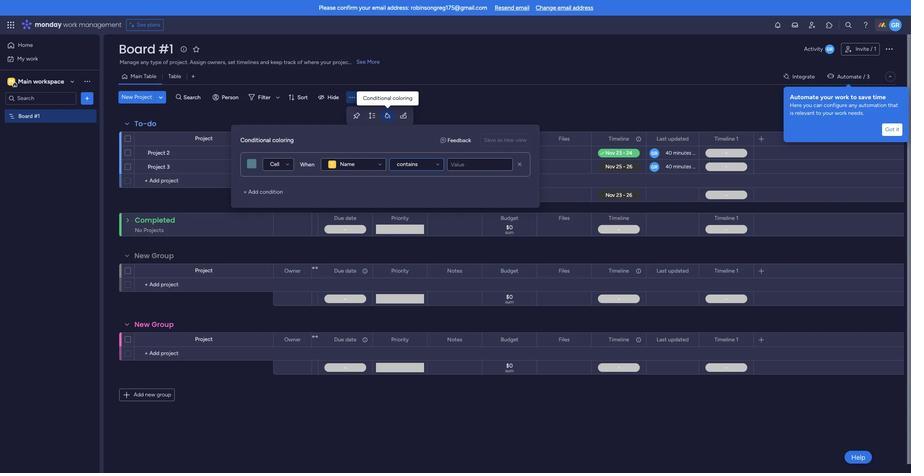 Task type: describe. For each thing, give the bounding box(es) containing it.
4 budget field from the top
[[499, 336, 521, 344]]

date for third due date field from the top
[[346, 337, 357, 343]]

arrow down image
[[273, 93, 283, 102]]

1 budget from the top
[[501, 136, 519, 142]]

add inside + add condition button
[[248, 189, 259, 196]]

budget $0 sum
[[501, 215, 519, 235]]

main for main workspace
[[18, 78, 32, 85]]

$500
[[504, 164, 516, 170]]

0 horizontal spatial conditional
[[241, 137, 271, 144]]

22
[[348, 150, 354, 156]]

3 files field from the top
[[557, 267, 572, 276]]

home button
[[5, 39, 84, 52]]

add new group
[[134, 392, 171, 399]]

set
[[228, 59, 236, 66]]

column information image for new group
[[362, 268, 368, 274]]

3 owner field from the top
[[283, 336, 303, 344]]

project 3
[[148, 164, 170, 171]]

1 of from the left
[[163, 59, 168, 66]]

0 horizontal spatial conditional coloring
[[241, 137, 294, 144]]

address:
[[388, 4, 410, 11]]

1 vertical spatial 3
[[167, 164, 170, 171]]

0 vertical spatial conditional coloring
[[363, 95, 413, 102]]

address
[[573, 4, 594, 11]]

#1 inside list box
[[34, 113, 40, 119]]

4 files field from the top
[[557, 336, 572, 344]]

menu image
[[349, 94, 356, 101]]

help button
[[845, 451, 873, 464]]

v2 user feedback image
[[441, 137, 446, 144]]

automate / 3
[[838, 73, 870, 80]]

automate for /
[[838, 73, 862, 80]]

invite / 1 button
[[842, 43, 880, 56]]

add inside add new group button
[[134, 392, 144, 399]]

2 due date field from the top
[[333, 267, 359, 276]]

notes for files
[[448, 337, 463, 343]]

resend
[[495, 4, 515, 11]]

0 vertical spatial board
[[119, 40, 156, 58]]

1 40 from the top
[[666, 150, 672, 156]]

1 v2 expand column image from the top
[[313, 265, 318, 272]]

column information image for budget
[[362, 337, 368, 343]]

got
[[886, 126, 895, 133]]

new inside button
[[504, 137, 515, 144]]

1 vertical spatial to
[[817, 110, 822, 117]]

plans
[[147, 22, 160, 28]]

automate for your
[[791, 93, 819, 101]]

1 budget field from the top
[[499, 135, 521, 143]]

more
[[367, 59, 380, 65]]

as
[[498, 137, 503, 144]]

greg robinson image
[[890, 19, 902, 31]]

3 sum from the top
[[505, 368, 514, 374]]

2 timeline 1 from the top
[[715, 215, 739, 222]]

new for due date
[[135, 251, 150, 261]]

group
[[157, 392, 171, 399]]

due date for third due date field from the top
[[334, 337, 357, 343]]

where
[[304, 59, 319, 66]]

save
[[484, 137, 496, 144]]

due for third due date field from the top
[[334, 337, 344, 343]]

feedback
[[448, 137, 471, 144]]

do
[[147, 119, 157, 129]]

new group field for due date
[[133, 251, 176, 261]]

collapse board header image
[[888, 74, 894, 80]]

other
[[448, 164, 462, 170]]

type
[[151, 59, 162, 66]]

owners,
[[208, 59, 227, 66]]

project
[[333, 59, 351, 66]]

work right monday
[[63, 20, 77, 29]]

+
[[244, 189, 247, 196]]

can
[[814, 102, 823, 109]]

1 email from the left
[[372, 4, 386, 11]]

timelines
[[237, 59, 259, 66]]

cell
[[270, 161, 280, 168]]

automation
[[859, 102, 887, 109]]

column information image for files
[[636, 268, 642, 274]]

automate your work to save time here you can configure any automation that is relevant to your work needs.
[[791, 93, 899, 117]]

track
[[284, 59, 296, 66]]

board #1 list box
[[0, 108, 100, 228]]

change email address link
[[536, 4, 594, 11]]

1 inside button
[[875, 46, 877, 52]]

meeting notes
[[439, 151, 472, 156]]

sort button
[[285, 91, 313, 104]]

any inside automate your work to save time here you can configure any automation that is relevant to your work needs.
[[849, 102, 858, 109]]

2 budget from the top
[[501, 215, 519, 222]]

1 vertical spatial options image
[[83, 94, 91, 102]]

3 due date field from the top
[[333, 336, 359, 344]]

main for main table
[[131, 73, 142, 80]]

monday work management
[[35, 20, 122, 29]]

save as new view
[[484, 137, 527, 144]]

+ add condition button
[[241, 186, 286, 199]]

resend email link
[[495, 4, 530, 11]]

1 timeline 1 from the top
[[715, 136, 739, 142]]

activity
[[805, 46, 824, 52]]

main table button
[[119, 70, 162, 83]]

1 timeline 1 field from the top
[[713, 135, 741, 143]]

assign
[[190, 59, 206, 66]]

column information image for to-do
[[636, 136, 642, 142]]

change
[[536, 4, 557, 11]]

view
[[516, 137, 527, 144]]

notes field for budget
[[446, 267, 465, 276]]

1 + add project text field from the top
[[138, 280, 270, 290]]

+ add condition
[[244, 189, 283, 196]]

sum inside budget $0 sum
[[505, 230, 514, 235]]

3 budget field from the top
[[499, 267, 521, 276]]

see for see more
[[357, 59, 366, 65]]

23
[[348, 164, 354, 170]]

+ Add project text field
[[138, 176, 270, 186]]

filter
[[258, 94, 271, 101]]

medium
[[390, 163, 410, 170]]

sort
[[298, 94, 308, 101]]

monday
[[35, 20, 62, 29]]

1 horizontal spatial coloring
[[393, 95, 413, 102]]

help image
[[862, 21, 870, 29]]

invite / 1
[[856, 46, 877, 52]]

2 $0 sum from the top
[[505, 363, 514, 374]]

workspace image
[[7, 77, 15, 86]]

it
[[897, 126, 900, 133]]

work up configure
[[835, 93, 850, 101]]

1 $0 sum from the top
[[505, 294, 514, 305]]

table inside button
[[168, 73, 181, 80]]

your up can
[[821, 93, 834, 101]]

1 timeline field from the top
[[607, 135, 632, 143]]

got it button
[[883, 124, 903, 136]]

1 priority from the top
[[392, 215, 409, 222]]

dapulse integrations image
[[784, 74, 790, 80]]

2 v2 expand column image from the top
[[313, 334, 318, 341]]

Search field
[[182, 92, 205, 103]]

0 vertical spatial any
[[141, 59, 149, 66]]

please
[[319, 4, 336, 11]]

1 40 minutes ago from the top
[[666, 150, 702, 156]]

show board description image
[[179, 45, 188, 53]]

please confirm your email address: robinsongreg175@gmail.com
[[319, 4, 488, 11]]

2 owner field from the top
[[283, 267, 303, 276]]

1 horizontal spatial conditional
[[363, 95, 392, 102]]

project inside button
[[134, 94, 152, 101]]

2 budget field from the top
[[499, 214, 521, 223]]

email for change email address
[[558, 4, 572, 11]]

that
[[889, 102, 899, 109]]

select product image
[[7, 21, 15, 29]]

1 notes from the top
[[448, 136, 463, 142]]

new group for owner
[[135, 320, 174, 330]]

2
[[167, 150, 170, 156]]

updated for notes
[[669, 136, 689, 142]]

main workspace
[[18, 78, 64, 85]]

priority for owner
[[392, 337, 409, 343]]

notes for budget
[[448, 268, 463, 274]]

see more
[[357, 59, 380, 65]]

priority field for owner
[[390, 336, 411, 344]]

new inside button
[[122, 94, 133, 101]]

1 horizontal spatial #1
[[159, 40, 174, 58]]

notes
[[459, 151, 472, 156]]

workspace options image
[[83, 78, 91, 85]]

hide
[[328, 94, 339, 101]]

relevant
[[796, 110, 815, 117]]

nov for nov 23
[[337, 164, 347, 170]]

integrate
[[793, 73, 815, 80]]

last for timeline
[[657, 337, 667, 343]]

board #1 inside list box
[[18, 113, 40, 119]]

person
[[222, 94, 239, 101]]

2 + add project text field from the top
[[138, 349, 270, 359]]

files for 4th files field from the bottom
[[559, 136, 570, 142]]

activity button
[[802, 43, 839, 56]]

2 $0 from the top
[[507, 294, 513, 301]]

table button
[[162, 70, 187, 83]]

name
[[340, 161, 355, 168]]



Task type: vqa. For each thing, say whether or not it's contained in the screenshot.
LAST UPDATED field
yes



Task type: locate. For each thing, give the bounding box(es) containing it.
board #1 down search in workspace field
[[18, 113, 40, 119]]

1 vertical spatial conditional coloring
[[241, 137, 294, 144]]

to-
[[135, 119, 147, 129]]

new right as
[[504, 137, 515, 144]]

2 vertical spatial new
[[135, 320, 150, 330]]

1 vertical spatial #1
[[34, 113, 40, 119]]

see inside see plans button
[[137, 22, 146, 28]]

2 vertical spatial $0
[[507, 363, 513, 370]]

options image right invite / 1
[[885, 44, 895, 53]]

1 vertical spatial board #1
[[18, 113, 40, 119]]

Files field
[[557, 135, 572, 143], [557, 214, 572, 223], [557, 267, 572, 276], [557, 336, 572, 344]]

last updated for notes
[[657, 136, 689, 142]]

budget
[[501, 136, 519, 142], [501, 215, 519, 222], [501, 268, 519, 274], [501, 337, 519, 343]]

your right confirm
[[359, 4, 371, 11]]

work right my
[[26, 55, 38, 62]]

1 vertical spatial conditional
[[241, 137, 271, 144]]

change email address
[[536, 4, 594, 11]]

your
[[359, 4, 371, 11], [321, 59, 332, 66], [821, 93, 834, 101], [823, 110, 834, 117]]

minutes
[[674, 150, 692, 156], [674, 164, 692, 170]]

home
[[18, 42, 33, 49]]

0 vertical spatial priority
[[392, 215, 409, 222]]

see left "plans"
[[137, 22, 146, 28]]

see
[[137, 22, 146, 28], [357, 59, 366, 65]]

management
[[79, 20, 122, 29]]

0 vertical spatial to
[[851, 93, 857, 101]]

1 vertical spatial new
[[145, 392, 155, 399]]

3 due from the top
[[334, 337, 344, 343]]

apps image
[[826, 21, 834, 29]]

is
[[791, 110, 794, 117]]

1 horizontal spatial to
[[851, 93, 857, 101]]

Timeline 1 field
[[713, 135, 741, 143], [713, 214, 741, 223], [713, 267, 741, 276], [713, 336, 741, 344]]

4 timeline 1 from the top
[[715, 337, 739, 343]]

of right type
[[163, 59, 168, 66]]

1 vertical spatial /
[[864, 73, 866, 80]]

/ inside button
[[871, 46, 873, 52]]

last for timeline 1
[[657, 268, 667, 274]]

0 horizontal spatial automate
[[791, 93, 819, 101]]

2 nov from the top
[[337, 164, 347, 170]]

remove sort image
[[516, 161, 524, 169]]

Completed field
[[133, 216, 177, 226]]

Due date field
[[333, 214, 359, 223], [333, 267, 359, 276], [333, 336, 359, 344]]

0 vertical spatial date
[[346, 215, 357, 222]]

new project
[[122, 94, 152, 101]]

1 vertical spatial minutes
[[674, 164, 692, 170]]

0 horizontal spatial /
[[864, 73, 866, 80]]

2 vertical spatial last updated
[[657, 337, 689, 343]]

email left the address:
[[372, 4, 386, 11]]

automate up you at right
[[791, 93, 819, 101]]

3 files from the top
[[559, 268, 570, 274]]

meeting
[[439, 151, 457, 156]]

nov left '22'
[[337, 150, 347, 156]]

email right change
[[558, 4, 572, 11]]

/ for 1
[[871, 46, 873, 52]]

date for second due date field
[[346, 268, 357, 274]]

when
[[300, 161, 315, 168]]

1 vertical spatial owner
[[285, 268, 301, 274]]

0 horizontal spatial add
[[134, 392, 144, 399]]

1 horizontal spatial email
[[516, 4, 530, 11]]

robinsongreg175@gmail.com
[[411, 4, 488, 11]]

nov
[[337, 150, 347, 156], [337, 164, 347, 170]]

my
[[17, 55, 25, 62]]

2 new group from the top
[[135, 320, 174, 330]]

options image down workspace options image
[[83, 94, 91, 102]]

2 vertical spatial updated
[[669, 337, 689, 343]]

2 due from the top
[[334, 268, 344, 274]]

3 owner from the top
[[285, 337, 301, 343]]

1 updated from the top
[[669, 136, 689, 142]]

3 up save
[[867, 73, 870, 80]]

3 date from the top
[[346, 337, 357, 343]]

needs.
[[849, 110, 865, 117]]

last updated for timeline 1
[[657, 268, 689, 274]]

2 notes field from the top
[[446, 267, 465, 276]]

1 last updated field from the top
[[655, 135, 691, 143]]

1 vertical spatial 40 minutes ago
[[666, 164, 702, 170]]

see more link
[[356, 58, 381, 66]]

2 vertical spatial priority field
[[390, 336, 411, 344]]

automate your work to save time heading
[[791, 93, 903, 102]]

1 due date field from the top
[[333, 214, 359, 223]]

group for owner
[[152, 320, 174, 330]]

0 vertical spatial notes field
[[446, 135, 465, 143]]

3 $0 from the top
[[507, 363, 513, 370]]

v2 expand column image
[[313, 265, 318, 272], [313, 334, 318, 341]]

last
[[657, 136, 667, 142], [657, 268, 667, 274], [657, 337, 667, 343]]

1 vertical spatial $0 sum
[[505, 363, 514, 374]]

search everything image
[[845, 21, 853, 29]]

1 horizontal spatial column information image
[[636, 136, 642, 142]]

1 sum from the top
[[505, 230, 514, 235]]

invite members image
[[809, 21, 817, 29]]

0 vertical spatial board #1
[[119, 40, 174, 58]]

3 last from the top
[[657, 337, 667, 343]]

1 due from the top
[[334, 215, 344, 222]]

2 vertical spatial notes
[[448, 337, 463, 343]]

0 vertical spatial options image
[[885, 44, 895, 53]]

40 minutes ago
[[666, 150, 702, 156], [666, 164, 702, 170]]

1 vertical spatial new group field
[[133, 320, 176, 330]]

new group for due date
[[135, 251, 174, 261]]

person button
[[209, 91, 243, 104]]

see plans button
[[126, 19, 164, 31]]

owner for first 'owner' field from the bottom of the page
[[285, 337, 301, 343]]

2 vertical spatial notes field
[[446, 336, 465, 344]]

1 group from the top
[[152, 251, 174, 261]]

see inside see more link
[[357, 59, 366, 65]]

manage any type of project. assign owners, set timelines and keep track of where your project stands.
[[120, 59, 369, 66]]

your right where
[[321, 59, 332, 66]]

project.
[[170, 59, 189, 66]]

date
[[346, 215, 357, 222], [346, 268, 357, 274], [346, 337, 357, 343]]

1 vertical spatial coloring
[[272, 137, 294, 144]]

1 last from the top
[[657, 136, 667, 142]]

3 priority from the top
[[392, 337, 409, 343]]

2 vertical spatial sum
[[505, 368, 514, 374]]

1 owner field from the top
[[283, 135, 303, 143]]

0 vertical spatial conditional
[[363, 95, 392, 102]]

workspace
[[33, 78, 64, 85]]

1 files from the top
[[559, 136, 570, 142]]

priority for due date
[[392, 268, 409, 274]]

conditional coloring up cell in the left top of the page
[[241, 137, 294, 144]]

to
[[851, 93, 857, 101], [817, 110, 822, 117]]

0 vertical spatial /
[[871, 46, 873, 52]]

2 timeline field from the top
[[607, 214, 632, 223]]

2 40 from the top
[[666, 164, 672, 170]]

of right track
[[298, 59, 303, 66]]

0 vertical spatial last updated
[[657, 136, 689, 142]]

here
[[791, 102, 802, 109]]

last updated field for timeline 1
[[655, 267, 691, 276]]

1 date from the top
[[346, 215, 357, 222]]

Value field
[[448, 158, 513, 171]]

time
[[873, 93, 887, 101]]

you
[[804, 102, 813, 109]]

3 timeline 1 from the top
[[715, 268, 739, 274]]

0 horizontal spatial any
[[141, 59, 149, 66]]

last updated field for notes
[[655, 135, 691, 143]]

column information image
[[636, 136, 642, 142], [362, 268, 368, 274]]

any
[[141, 59, 149, 66], [849, 102, 858, 109]]

1 vertical spatial see
[[357, 59, 366, 65]]

2 new group field from the top
[[133, 320, 176, 330]]

board down search in workspace field
[[18, 113, 33, 119]]

add new group button
[[119, 389, 175, 402]]

2 priority from the top
[[392, 268, 409, 274]]

last for notes
[[657, 136, 667, 142]]

v2 search image
[[176, 93, 182, 102]]

and
[[260, 59, 269, 66]]

autopilot image
[[828, 71, 835, 81]]

Priority field
[[390, 214, 411, 223], [390, 267, 411, 276], [390, 336, 411, 344]]

configure
[[824, 102, 848, 109]]

table inside 'button'
[[144, 73, 157, 80]]

0 vertical spatial priority field
[[390, 214, 411, 223]]

3 last updated field from the top
[[655, 336, 691, 344]]

priority
[[392, 215, 409, 222], [392, 268, 409, 274], [392, 337, 409, 343]]

notifications image
[[774, 21, 782, 29]]

work down configure
[[836, 110, 847, 117]]

0 horizontal spatial column information image
[[362, 268, 368, 274]]

1 vertical spatial notes
[[448, 268, 463, 274]]

Budget field
[[499, 135, 521, 143], [499, 214, 521, 223], [499, 267, 521, 276], [499, 336, 521, 344]]

+ Add project text field
[[138, 280, 270, 290], [138, 349, 270, 359]]

Notes field
[[446, 135, 465, 143], [446, 267, 465, 276], [446, 336, 465, 344]]

1 notes field from the top
[[446, 135, 465, 143]]

2 owner from the top
[[285, 268, 301, 274]]

board #1 up type
[[119, 40, 174, 58]]

nov left 23
[[337, 164, 347, 170]]

0 vertical spatial sum
[[505, 230, 514, 235]]

Board #1 field
[[117, 40, 176, 58]]

0 vertical spatial minutes
[[674, 150, 692, 156]]

/ for 3
[[864, 73, 866, 80]]

v2 done deadline image
[[321, 150, 327, 157]]

1 minutes from the top
[[674, 150, 692, 156]]

1 $0 from the top
[[507, 225, 513, 231]]

2 notes from the top
[[448, 268, 463, 274]]

#1 up type
[[159, 40, 174, 58]]

due date for first due date field from the top of the page
[[334, 215, 357, 222]]

board up 'manage'
[[119, 40, 156, 58]]

2 files field from the top
[[557, 214, 572, 223]]

high
[[395, 150, 406, 156]]

2 vertical spatial owner
[[285, 337, 301, 343]]

new inside button
[[145, 392, 155, 399]]

Owner field
[[283, 135, 303, 143], [283, 267, 303, 276], [283, 336, 303, 344]]

1 ago from the top
[[693, 150, 702, 156]]

dapulse checkmark sign image
[[601, 149, 605, 158]]

1 horizontal spatial board #1
[[119, 40, 174, 58]]

got it
[[886, 126, 900, 133]]

new for owner
[[135, 320, 150, 330]]

new
[[504, 137, 515, 144], [145, 392, 155, 399]]

condition
[[260, 189, 283, 196]]

2 last updated field from the top
[[655, 267, 691, 276]]

due for second due date field
[[334, 268, 344, 274]]

1 owner from the top
[[285, 136, 301, 142]]

updated for timeline
[[669, 337, 689, 343]]

add right +
[[248, 189, 259, 196]]

1 due date from the top
[[334, 215, 357, 222]]

nov 22
[[337, 150, 354, 156]]

3 notes from the top
[[448, 337, 463, 343]]

contains
[[397, 161, 418, 168]]

0 vertical spatial v2 expand column image
[[313, 265, 318, 272]]

date for first due date field from the top of the page
[[346, 215, 357, 222]]

1 vertical spatial + add project text field
[[138, 349, 270, 359]]

1 vertical spatial new group
[[135, 320, 174, 330]]

0 vertical spatial + add project text field
[[138, 280, 270, 290]]

0 vertical spatial 3
[[867, 73, 870, 80]]

Search in workspace field
[[16, 94, 65, 103]]

2 vertical spatial owner field
[[283, 336, 303, 344]]

conditional up cell in the left top of the page
[[241, 137, 271, 144]]

your down configure
[[823, 110, 834, 117]]

$1,000
[[502, 150, 518, 156]]

add to favorites image
[[192, 45, 200, 53]]

1 files field from the top
[[557, 135, 572, 143]]

4 timeline 1 field from the top
[[713, 336, 741, 344]]

2 date from the top
[[346, 268, 357, 274]]

0 horizontal spatial board
[[18, 113, 33, 119]]

column information image
[[636, 268, 642, 274], [362, 337, 368, 343], [636, 337, 642, 343]]

$0 sum
[[505, 294, 514, 305], [505, 363, 514, 374]]

table down project.
[[168, 73, 181, 80]]

3 priority field from the top
[[390, 336, 411, 344]]

0 vertical spatial #1
[[159, 40, 174, 58]]

#1 down search in workspace field
[[34, 113, 40, 119]]

of
[[163, 59, 168, 66], [298, 59, 303, 66]]

email right resend
[[516, 4, 530, 11]]

0 vertical spatial column information image
[[636, 136, 642, 142]]

0 vertical spatial new
[[122, 94, 133, 101]]

2 timeline 1 field from the top
[[713, 214, 741, 223]]

add view image
[[192, 74, 195, 80]]

main down 'manage'
[[131, 73, 142, 80]]

/ right "invite"
[[871, 46, 873, 52]]

3 notes field from the top
[[446, 336, 465, 344]]

4 budget from the top
[[501, 337, 519, 343]]

0 vertical spatial ago
[[693, 150, 702, 156]]

2 sum from the top
[[505, 300, 514, 305]]

4 timeline field from the top
[[607, 336, 632, 344]]

1 nov from the top
[[337, 150, 347, 156]]

2 updated from the top
[[669, 268, 689, 274]]

1 horizontal spatial new
[[504, 137, 515, 144]]

1 horizontal spatial add
[[248, 189, 259, 196]]

2 minutes from the top
[[674, 164, 692, 170]]

0 vertical spatial see
[[137, 22, 146, 28]]

1 horizontal spatial conditional coloring
[[363, 95, 413, 102]]

automate right autopilot icon on the top
[[838, 73, 862, 80]]

1 vertical spatial new
[[135, 251, 150, 261]]

manage
[[120, 59, 139, 66]]

sum
[[505, 230, 514, 235], [505, 300, 514, 305], [505, 368, 514, 374]]

0 vertical spatial owner
[[285, 136, 301, 142]]

conditional coloring right menu image
[[363, 95, 413, 102]]

3 down 2
[[167, 164, 170, 171]]

option
[[0, 109, 100, 111]]

files for third files field from the bottom
[[559, 215, 570, 222]]

new group field for owner
[[133, 320, 176, 330]]

main inside 'button'
[[131, 73, 142, 80]]

1
[[875, 46, 877, 52], [737, 136, 739, 142], [737, 215, 739, 222], [737, 268, 739, 274], [737, 337, 739, 343]]

project 2
[[148, 150, 170, 156]]

conditional
[[363, 95, 392, 102], [241, 137, 271, 144]]

workspace selection element
[[7, 77, 65, 87]]

work
[[63, 20, 77, 29], [26, 55, 38, 62], [835, 93, 850, 101], [836, 110, 847, 117]]

2 vertical spatial last
[[657, 337, 667, 343]]

2 vertical spatial due date field
[[333, 336, 359, 344]]

main table
[[131, 73, 157, 80]]

to-do
[[135, 119, 157, 129]]

2 files from the top
[[559, 215, 570, 222]]

notes
[[448, 136, 463, 142], [448, 268, 463, 274], [448, 337, 463, 343]]

2 last updated from the top
[[657, 268, 689, 274]]

0 vertical spatial due
[[334, 215, 344, 222]]

confirm
[[337, 4, 358, 11]]

1 vertical spatial any
[[849, 102, 858, 109]]

add
[[248, 189, 259, 196], [134, 392, 144, 399]]

any up needs.
[[849, 102, 858, 109]]

inbox image
[[792, 21, 799, 29]]

due for first due date field from the top of the page
[[334, 215, 344, 222]]

1 new group from the top
[[135, 251, 174, 261]]

2 40 minutes ago from the top
[[666, 164, 702, 170]]

angle down image
[[159, 94, 163, 100]]

table down type
[[144, 73, 157, 80]]

0 vertical spatial $0 sum
[[505, 294, 514, 305]]

3 timeline field from the top
[[607, 267, 632, 276]]

main right workspace icon
[[18, 78, 32, 85]]

2 due date from the top
[[334, 268, 357, 274]]

0 vertical spatial notes
[[448, 136, 463, 142]]

40
[[666, 150, 672, 156], [666, 164, 672, 170]]

3 due date from the top
[[334, 337, 357, 343]]

table
[[144, 73, 157, 80], [168, 73, 181, 80]]

2 email from the left
[[516, 4, 530, 11]]

board inside list box
[[18, 113, 33, 119]]

Last updated field
[[655, 135, 691, 143], [655, 267, 691, 276], [655, 336, 691, 344]]

0 vertical spatial $0
[[507, 225, 513, 231]]

1 horizontal spatial main
[[131, 73, 142, 80]]

1 vertical spatial date
[[346, 268, 357, 274]]

1 table from the left
[[144, 73, 157, 80]]

1 horizontal spatial 3
[[867, 73, 870, 80]]

2 vertical spatial due
[[334, 337, 344, 343]]

0 vertical spatial last
[[657, 136, 667, 142]]

0 vertical spatial due date field
[[333, 214, 359, 223]]

0 horizontal spatial to
[[817, 110, 822, 117]]

2 priority field from the top
[[390, 267, 411, 276]]

3 email from the left
[[558, 4, 572, 11]]

$0 inside budget $0 sum
[[507, 225, 513, 231]]

0 vertical spatial automate
[[838, 73, 862, 80]]

1 horizontal spatial of
[[298, 59, 303, 66]]

$0
[[507, 225, 513, 231], [507, 294, 513, 301], [507, 363, 513, 370]]

last updated for timeline
[[657, 337, 689, 343]]

my work
[[17, 55, 38, 62]]

options image
[[885, 44, 895, 53], [83, 94, 91, 102]]

due date for second due date field
[[334, 268, 357, 274]]

1 vertical spatial board
[[18, 113, 33, 119]]

help
[[852, 454, 866, 462]]

work inside button
[[26, 55, 38, 62]]

1 horizontal spatial options image
[[885, 44, 895, 53]]

1 horizontal spatial /
[[871, 46, 873, 52]]

1 vertical spatial owner field
[[283, 267, 303, 276]]

to down can
[[817, 110, 822, 117]]

To-do field
[[133, 119, 159, 129]]

to left save
[[851, 93, 857, 101]]

my work button
[[5, 53, 84, 65]]

0 horizontal spatial 3
[[167, 164, 170, 171]]

1 vertical spatial column information image
[[362, 268, 368, 274]]

2 of from the left
[[298, 59, 303, 66]]

owner for 2nd 'owner' field from the bottom
[[285, 268, 301, 274]]

1 vertical spatial sum
[[505, 300, 514, 305]]

1 vertical spatial notes field
[[446, 267, 465, 276]]

see plans
[[137, 22, 160, 28]]

2 group from the top
[[152, 320, 174, 330]]

new group
[[135, 251, 174, 261], [135, 320, 174, 330]]

email for resend email
[[516, 4, 530, 11]]

stands.
[[352, 59, 369, 66]]

m
[[9, 78, 14, 85]]

nov 23
[[337, 164, 354, 170]]

1 vertical spatial group
[[152, 320, 174, 330]]

conditional right menu image
[[363, 95, 392, 102]]

owner for third 'owner' field from the bottom of the page
[[285, 136, 301, 142]]

/ up save
[[864, 73, 866, 80]]

files for 2nd files field from the bottom
[[559, 268, 570, 274]]

notes field for files
[[446, 336, 465, 344]]

see for see plans
[[137, 22, 146, 28]]

3 timeline 1 field from the top
[[713, 267, 741, 276]]

new project button
[[119, 91, 155, 104]]

automate
[[838, 73, 862, 80], [791, 93, 819, 101]]

New Group field
[[133, 251, 176, 261], [133, 320, 176, 330]]

updated for timeline 1
[[669, 268, 689, 274]]

4 files from the top
[[559, 337, 570, 343]]

priority field for due date
[[390, 267, 411, 276]]

main inside workspace selection element
[[18, 78, 32, 85]]

group for due date
[[152, 251, 174, 261]]

last updated field for timeline
[[655, 336, 691, 344]]

timeline 1
[[715, 136, 739, 142], [715, 215, 739, 222], [715, 268, 739, 274], [715, 337, 739, 343]]

1 new group field from the top
[[133, 251, 176, 261]]

0 horizontal spatial #1
[[34, 113, 40, 119]]

2 vertical spatial priority
[[392, 337, 409, 343]]

1 vertical spatial automate
[[791, 93, 819, 101]]

1 vertical spatial priority field
[[390, 267, 411, 276]]

0 horizontal spatial main
[[18, 78, 32, 85]]

main
[[131, 73, 142, 80], [18, 78, 32, 85]]

1 vertical spatial due
[[334, 268, 344, 274]]

3 budget from the top
[[501, 268, 519, 274]]

Timeline field
[[607, 135, 632, 143], [607, 214, 632, 223], [607, 267, 632, 276], [607, 336, 632, 344]]

see left more
[[357, 59, 366, 65]]

2 last from the top
[[657, 268, 667, 274]]

0 horizontal spatial board #1
[[18, 113, 40, 119]]

filter button
[[246, 91, 283, 104]]

automate inside automate your work to save time here you can configure any automation that is relevant to your work needs.
[[791, 93, 819, 101]]

new left the group
[[145, 392, 155, 399]]

nov for nov 22
[[337, 150, 347, 156]]

invite
[[856, 46, 870, 52]]

1 last updated from the top
[[657, 136, 689, 142]]

1 priority field from the top
[[390, 214, 411, 223]]

files for first files field from the bottom of the page
[[559, 337, 570, 343]]

any left type
[[141, 59, 149, 66]]

2 ago from the top
[[693, 164, 702, 170]]

0 horizontal spatial new
[[145, 392, 155, 399]]

2 vertical spatial last updated field
[[655, 336, 691, 344]]

add left the group
[[134, 392, 144, 399]]

1 vertical spatial $0
[[507, 294, 513, 301]]



